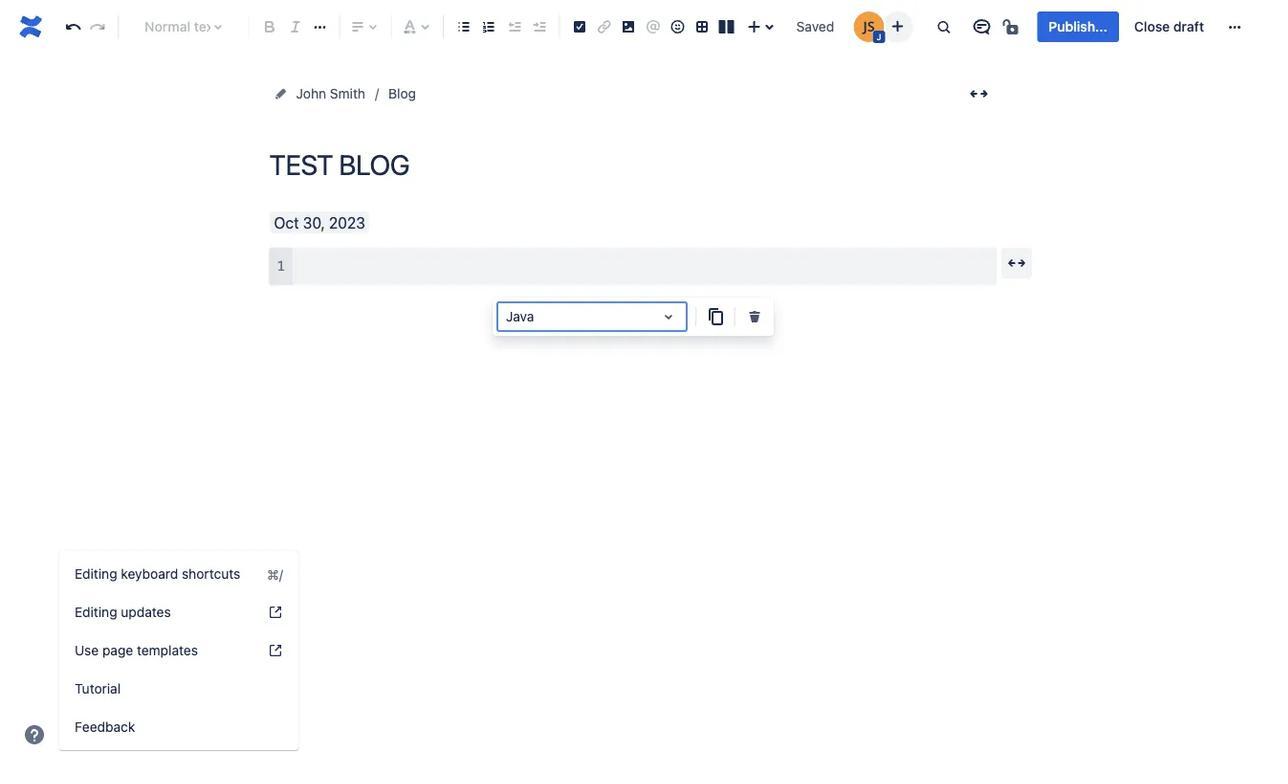 Task type: describe. For each thing, give the bounding box(es) containing it.
outdent ⇧tab image
[[503, 15, 526, 38]]

feedback button
[[59, 708, 299, 746]]

close
[[1135, 19, 1170, 34]]

help image for editing updates
[[268, 605, 283, 620]]

feedback
[[75, 719, 135, 735]]

30,
[[303, 213, 325, 232]]

editing for editing updates
[[75, 604, 117, 620]]

copy as text image
[[704, 305, 727, 328]]

oct
[[274, 213, 299, 232]]

mention image
[[642, 15, 665, 38]]

open image
[[657, 305, 680, 328]]

editing updates
[[75, 604, 171, 620]]

blog
[[389, 86, 416, 101]]

action item image
[[568, 15, 591, 38]]

confluence image
[[15, 11, 46, 42]]

editing keyboard shortcuts
[[75, 566, 240, 582]]

table image
[[691, 15, 714, 38]]

john smith link
[[296, 82, 366, 105]]

use page templates link
[[59, 632, 299, 670]]

close draft button
[[1123, 11, 1216, 42]]

john smith image
[[854, 11, 884, 42]]

editing for editing keyboard shortcuts
[[75, 566, 117, 582]]

blog link
[[389, 82, 416, 105]]

emoji image
[[666, 15, 689, 38]]

no restrictions image
[[1001, 15, 1024, 38]]

find and replace image
[[932, 15, 955, 38]]

java
[[506, 309, 534, 324]]

Main content area, start typing to enter text. text field
[[269, 210, 997, 286]]

john smith
[[296, 86, 366, 101]]

templates
[[137, 643, 198, 658]]

tutorial button
[[59, 670, 299, 708]]

link image
[[593, 15, 616, 38]]

page
[[102, 643, 133, 658]]

Blog post title text field
[[269, 149, 997, 181]]

layouts image
[[715, 15, 738, 38]]



Task type: vqa. For each thing, say whether or not it's contained in the screenshot.
John
yes



Task type: locate. For each thing, give the bounding box(es) containing it.
bold ⌘b image
[[258, 15, 281, 38]]

undo ⌘z image
[[62, 15, 85, 38]]

italic ⌘i image
[[284, 15, 307, 38]]

2 help image from the top
[[268, 643, 283, 658]]

1 help image from the top
[[268, 605, 283, 620]]

help image inside "editing updates" link
[[268, 605, 283, 620]]

draft
[[1174, 19, 1205, 34]]

comment icon image
[[971, 15, 994, 38]]

0 vertical spatial editing
[[75, 566, 117, 582]]

remove image
[[743, 305, 766, 328]]

0 vertical spatial help image
[[268, 605, 283, 620]]

redo ⌘⇧z image
[[86, 15, 109, 38]]

2023
[[329, 213, 365, 232]]

make page full-width image
[[968, 82, 991, 105]]

invite to edit image
[[886, 15, 909, 38]]

go wide image
[[1006, 252, 1029, 275]]

indent tab image
[[528, 15, 551, 38]]

saved
[[797, 19, 835, 34]]

help image
[[23, 723, 46, 746]]

2 editing from the top
[[75, 604, 117, 620]]

shortcuts
[[182, 566, 240, 582]]

bullet list ⌘⇧8 image
[[453, 15, 476, 38]]

help image
[[268, 605, 283, 620], [268, 643, 283, 658]]

1 vertical spatial help image
[[268, 643, 283, 658]]

use page templates
[[75, 643, 198, 658]]

move this blog image
[[273, 86, 288, 101]]

publish...
[[1049, 19, 1108, 34]]

keyboard
[[121, 566, 178, 582]]

confluence image
[[15, 11, 46, 42]]

⌘/
[[267, 566, 283, 582]]

help image inside 'use page templates' link
[[268, 643, 283, 658]]

1 vertical spatial editing
[[75, 604, 117, 620]]

oct 30, 2023
[[274, 213, 365, 232]]

more image
[[1224, 15, 1247, 38]]

john
[[296, 86, 326, 101]]

tutorial
[[75, 681, 121, 697]]

editing
[[75, 566, 117, 582], [75, 604, 117, 620]]

more formatting image
[[308, 15, 331, 38]]

editing updates link
[[59, 593, 299, 632]]

smith
[[330, 86, 366, 101]]

add image, video, or file image
[[617, 15, 640, 38]]

numbered list ⌘⇧7 image
[[478, 15, 501, 38]]

editing up editing updates on the left bottom
[[75, 566, 117, 582]]

help image for use page templates
[[268, 643, 283, 658]]

close draft
[[1135, 19, 1205, 34]]

1 editing from the top
[[75, 566, 117, 582]]

editing up use on the left of page
[[75, 604, 117, 620]]

updates
[[121, 604, 171, 620]]

publish... button
[[1038, 11, 1119, 42]]

use
[[75, 643, 99, 658]]



